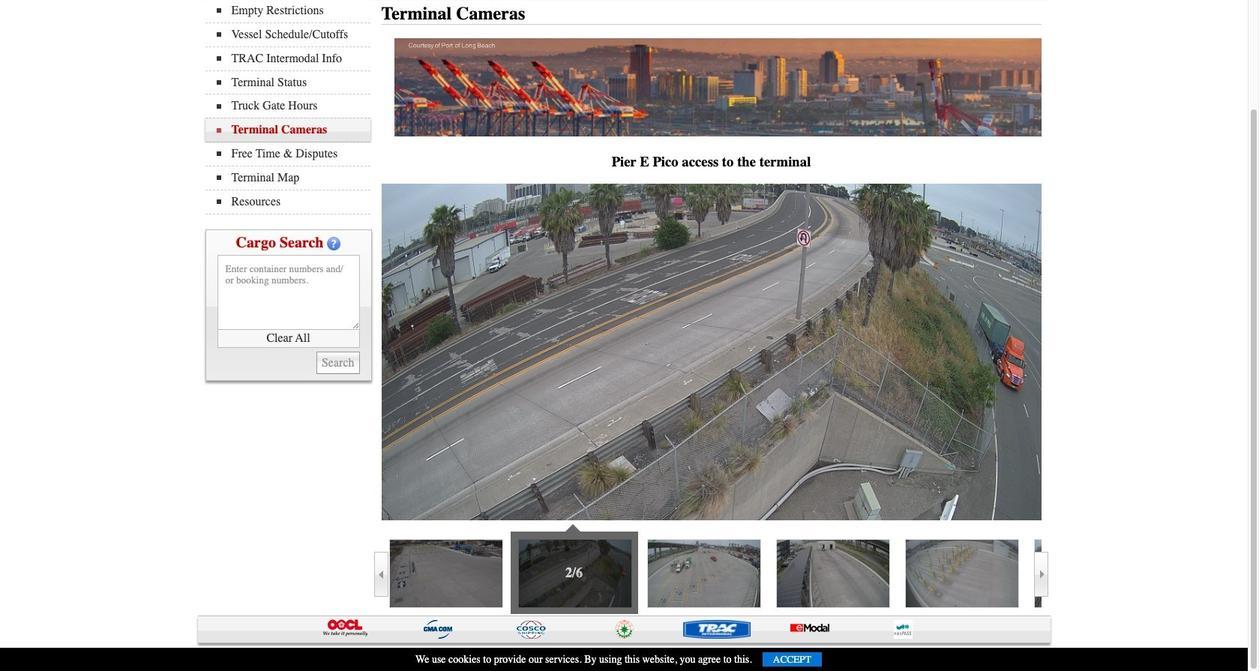 Task type: locate. For each thing, give the bounding box(es) containing it.
Enter container numbers and/ or booking numbers.  text field
[[217, 255, 360, 330]]

menu bar
[[205, 0, 378, 214]]

None submit
[[316, 351, 360, 374]]



Task type: vqa. For each thing, say whether or not it's contained in the screenshot.
NO (CONTAINER DEPARTED) cell
no



